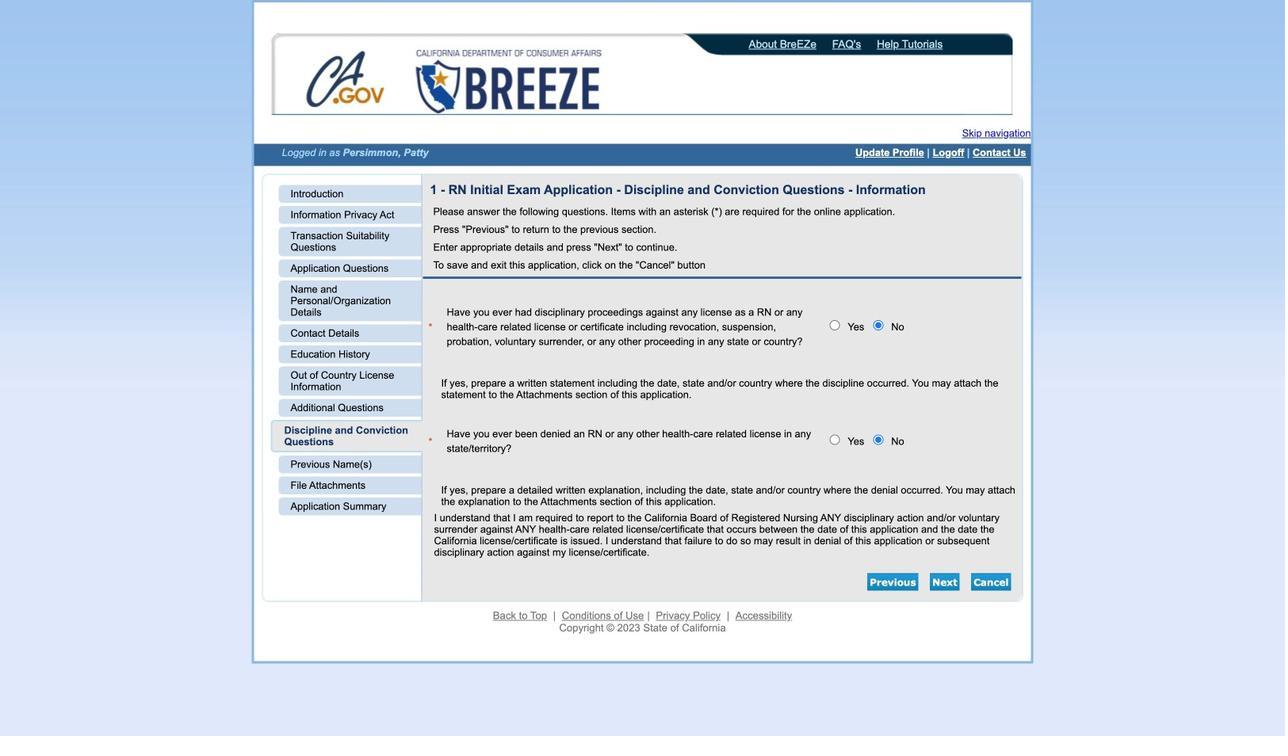 Task type: describe. For each thing, give the bounding box(es) containing it.
ca.gov image
[[306, 50, 387, 112]]

state of california breeze image
[[413, 50, 605, 113]]



Task type: vqa. For each thing, say whether or not it's contained in the screenshot.
text field
no



Task type: locate. For each thing, give the bounding box(es) containing it.
  radio
[[873, 320, 883, 331]]

None submit
[[867, 574, 919, 591], [930, 574, 960, 591], [971, 574, 1011, 591], [867, 574, 919, 591], [930, 574, 960, 591], [971, 574, 1011, 591]]

  radio
[[830, 320, 840, 331], [830, 435, 840, 445], [873, 435, 883, 445]]



